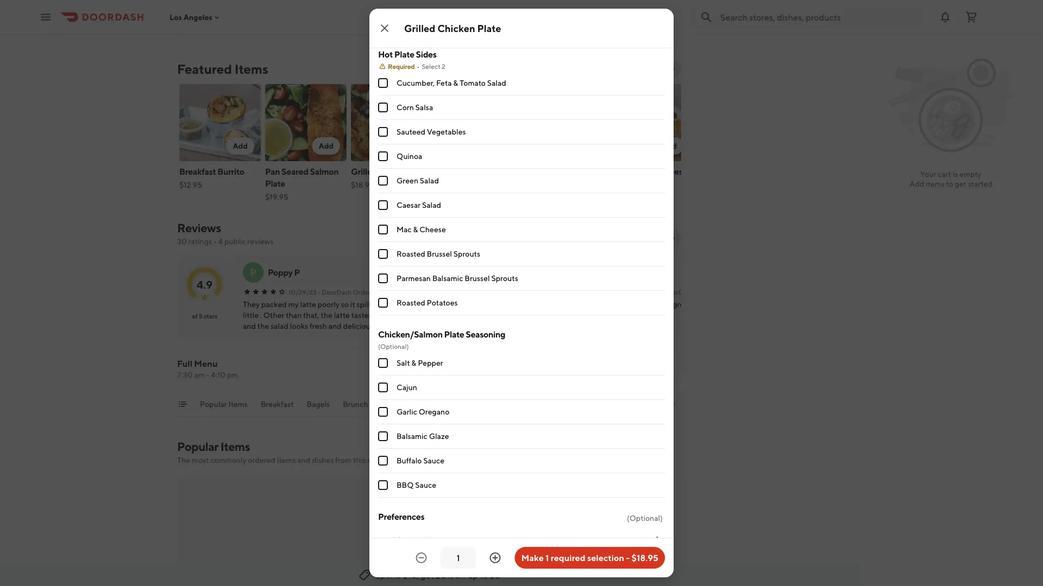 Task type: vqa. For each thing, say whether or not it's contained in the screenshot.
the BBQ
yes



Task type: locate. For each thing, give the bounding box(es) containing it.
sauce for buffalo sauce
[[423, 457, 445, 466]]

chicken down roasted potatoes
[[415, 311, 442, 320]]

p left poppy
[[250, 267, 257, 278]]

grilled for grilled chicken plate $18.95
[[351, 167, 377, 177]]

& inside chicken/salmon plate seasoning group
[[412, 359, 416, 368]]

breakfast button
[[261, 399, 294, 417]]

Buffalo Sauce checkbox
[[378, 456, 388, 466]]

0 horizontal spatial sprouts
[[454, 250, 480, 259]]

1 vertical spatial balsamic
[[397, 432, 428, 441]]

1 horizontal spatial order
[[520, 289, 538, 296]]

roasted for roasted brussel sprouts
[[397, 250, 425, 259]]

roasted for roasted potatoes
[[397, 299, 425, 308]]

0 vertical spatial balsamic
[[432, 274, 463, 283]]

balsamic left a
[[432, 274, 463, 283]]

1 vertical spatial sides
[[576, 400, 594, 409]]

1 horizontal spatial sprouts
[[491, 274, 518, 283]]

brussel
[[427, 250, 452, 259], [465, 274, 490, 283]]

• right 10/18/23
[[660, 289, 663, 296]]

this
[[353, 456, 366, 465]]

most
[[192, 456, 209, 465]]

1 vertical spatial hot
[[502, 400, 516, 409]]

sprouts right a
[[491, 274, 518, 283]]

sauteed
[[397, 127, 425, 136]]

add button up salmon
[[312, 137, 340, 155]]

reviews
[[177, 221, 221, 235]]

0 vertical spatial hot
[[378, 49, 393, 59]]

Mac & Cheese checkbox
[[378, 225, 388, 235]]

0 vertical spatial get
[[955, 180, 967, 189]]

grilled left green salad checkbox
[[351, 167, 377, 177]]

breakfast bowl image
[[523, 84, 604, 161]]

sides button
[[576, 399, 594, 417]]

$18.95 inside grilled chicken plate $18.95
[[351, 181, 374, 190]]

popular for popular items the most commonly ordered items and dishes from this store
[[177, 440, 218, 454]]

hot inside button
[[502, 400, 516, 409]]

1 vertical spatial items
[[277, 456, 296, 465]]

0 vertical spatial $18.95
[[351, 181, 374, 190]]

roasted up c
[[397, 250, 425, 259]]

grilled inside grilled chicken plate dialog
[[404, 22, 436, 34]]

cheese inside hot plate sides group
[[420, 225, 446, 234]]

scroll menu navigation right image
[[668, 400, 677, 409]]

items for popular items
[[229, 400, 248, 409]]

to right up
[[480, 571, 488, 581]]

breakfast left 'bowl'
[[523, 167, 559, 177]]

• doordash order for c
[[485, 289, 538, 296]]

0 horizontal spatial get
[[421, 571, 434, 581]]

items inside 'popular items the most commonly ordered items and dishes from this store'
[[220, 440, 250, 454]]

0 horizontal spatial breakfast
[[179, 167, 216, 177]]

2 horizontal spatial doordash
[[664, 289, 694, 296]]

angeles
[[184, 13, 212, 22]]

0 vertical spatial (optional)
[[378, 343, 409, 350]]

1 order from the left
[[353, 289, 371, 296]]

items down your
[[926, 180, 945, 189]]

doordash right 10/18/23
[[664, 289, 694, 296]]

hot up the required
[[378, 49, 393, 59]]

items inside button
[[229, 400, 248, 409]]

1 doordash from the left
[[322, 289, 352, 296]]

chicken up '2'
[[438, 22, 475, 34]]

$18.95 right selection
[[632, 553, 659, 564]]

add button for seared
[[312, 137, 340, 155]]

1 add button from the left
[[226, 137, 254, 155]]

review inside button
[[599, 234, 625, 243]]

0 horizontal spatial to
[[480, 571, 488, 581]]

8/14/23
[[460, 289, 484, 296]]

0 horizontal spatial p
[[250, 267, 257, 278]]

3 doordash from the left
[[664, 289, 694, 296]]

1 horizontal spatial doordash
[[489, 289, 519, 296]]

• right 10/29/23
[[318, 289, 320, 296]]

roasted potatoes
[[397, 299, 458, 308]]

curtis
[[440, 268, 463, 278]]

1 roasted from the top
[[397, 250, 425, 259]]

& right feta
[[453, 79, 458, 87]]

cajun
[[397, 383, 417, 392]]

& inside "coffee & tea" button
[[700, 400, 705, 409]]

1 vertical spatial sprouts
[[491, 274, 518, 283]]

notification bell image
[[939, 11, 952, 24]]

grilled chicken plate image
[[351, 84, 433, 161]]

0 vertical spatial to
[[946, 180, 953, 189]]

0 horizontal spatial review
[[599, 234, 625, 243]]

add for breakfast bowl
[[576, 142, 591, 151]]

1 • doordash order from the left
[[318, 289, 371, 296]]

2 horizontal spatial breakfast
[[523, 167, 559, 177]]

balsamic inside hot plate sides group
[[432, 274, 463, 283]]

3 add button from the left
[[398, 137, 426, 155]]

2 vertical spatial items
[[220, 440, 250, 454]]

popular items button
[[200, 399, 248, 417]]

1 horizontal spatial get
[[955, 180, 967, 189]]

0 horizontal spatial doordash
[[322, 289, 352, 296]]

get inside the your cart is empty add items to get started
[[955, 180, 967, 189]]

1 horizontal spatial • doordash order
[[485, 289, 538, 296]]

chicken down quinoa checkbox
[[379, 167, 410, 177]]

1 vertical spatial get
[[421, 571, 434, 581]]

salad right tomato at left top
[[487, 79, 506, 87]]

0 vertical spatial -
[[206, 371, 209, 380]]

- for $18.95
[[626, 553, 630, 564]]

• for 10/18/23
[[660, 289, 663, 296]]

order for c
[[520, 289, 538, 296]]

salads
[[413, 400, 435, 409]]

popular
[[200, 400, 227, 409], [177, 440, 218, 454]]

$18.95 left green salad checkbox
[[351, 181, 374, 190]]

1 vertical spatial sauce
[[415, 481, 436, 490]]

& right salt
[[412, 359, 416, 368]]

roasted brussel sprouts
[[397, 250, 480, 259]]

items
[[926, 180, 945, 189], [277, 456, 296, 465]]

1 vertical spatial to
[[480, 571, 488, 581]]

0 horizontal spatial order
[[353, 289, 371, 296]]

breakfast left bagels
[[261, 400, 294, 409]]

bowl
[[561, 167, 580, 177]]

-
[[206, 371, 209, 380], [626, 553, 630, 564]]

add button up avocado
[[484, 137, 512, 155]]

popular down 4:10
[[200, 400, 227, 409]]

breakfast bowl
[[523, 167, 580, 177]]

2 roasted from the top
[[397, 299, 425, 308]]

- right the am
[[206, 371, 209, 380]]

grilled inside grilled chicken plate $18.95
[[351, 167, 377, 177]]

1 horizontal spatial items
[[926, 180, 945, 189]]

popular inside 'popular items the most commonly ordered items and dishes from this store'
[[177, 440, 218, 454]]

0 horizontal spatial (optional)
[[378, 343, 409, 350]]

mac
[[397, 225, 412, 234]]

0 horizontal spatial brussel
[[427, 250, 452, 259]]

full menu 7:30 am - 4:10 pm
[[177, 359, 238, 380]]

1 vertical spatial -
[[626, 553, 630, 564]]

1 horizontal spatial to
[[946, 180, 953, 189]]

add button up burrito
[[226, 137, 254, 155]]

0 horizontal spatial -
[[206, 371, 209, 380]]

popular for popular items
[[200, 400, 227, 409]]

items inside 'popular items the most commonly ordered items and dishes from this store'
[[277, 456, 296, 465]]

add button for chicken
[[398, 137, 426, 155]]

popular inside popular items button
[[200, 400, 227, 409]]

4:10
[[211, 371, 226, 380]]

roasted down "parmesan" on the top of the page
[[397, 299, 425, 308]]

salt & pepper
[[397, 359, 443, 368]]

sprouts up a
[[454, 250, 480, 259]]

brussel up 8/14/23
[[465, 274, 490, 283]]

los angeles button
[[170, 13, 221, 22]]

breakfast inside breakfast burrito $12.95
[[179, 167, 216, 177]]

sauce
[[423, 457, 445, 466], [415, 481, 436, 490]]

$19.95
[[265, 193, 288, 202]]

0 horizontal spatial $18.95
[[351, 181, 374, 190]]

spend $15, get 20% off up to $5
[[376, 571, 500, 581]]

special
[[397, 536, 426, 546]]

1 horizontal spatial -
[[626, 553, 630, 564]]

& left tea
[[700, 400, 705, 409]]

items up commonly
[[220, 440, 250, 454]]

BBQ Sauce checkbox
[[378, 481, 388, 491]]

curtis a
[[440, 268, 471, 278]]

1 horizontal spatial balsamic
[[432, 274, 463, 283]]

sides left "group"
[[576, 400, 594, 409]]

1 vertical spatial review
[[695, 289, 717, 296]]

chicken caprese panini
[[415, 311, 494, 320]]

& for coffee & tea
[[700, 400, 705, 409]]

1 horizontal spatial review
[[695, 289, 717, 296]]

- inside button
[[626, 553, 630, 564]]

balsamic up 'buffalo'
[[397, 432, 428, 441]]

• doordash order right 10/29/23
[[318, 289, 371, 296]]

0 vertical spatial sauce
[[423, 457, 445, 466]]

buffalo sauce
[[397, 457, 445, 466]]

hot for hot plates/bowls
[[502, 400, 516, 409]]

0 horizontal spatial balsamic
[[397, 432, 428, 441]]

&
[[453, 79, 458, 87], [651, 167, 657, 177], [413, 225, 418, 234], [412, 359, 416, 368], [700, 400, 705, 409]]

$15,
[[403, 571, 419, 581]]

add button up 'bowl'
[[570, 137, 598, 155]]

$5
[[490, 571, 500, 581]]

to inside the your cart is empty add items to get started
[[946, 180, 953, 189]]

cheese right egg
[[658, 167, 688, 177]]

add for bacon egg & cheese
[[662, 142, 677, 151]]

1 horizontal spatial grilled
[[404, 22, 436, 34]]

pm
[[227, 371, 238, 380]]

coffee & tea
[[674, 400, 718, 409]]

salmon
[[310, 167, 339, 177]]

doordash up panini
[[489, 289, 519, 296]]

1 vertical spatial grilled
[[351, 167, 377, 177]]

make 1 required selection - $18.95
[[521, 553, 659, 564]]

- for 4:10
[[206, 371, 209, 380]]

0 vertical spatial review
[[599, 234, 625, 243]]

doordash right 10/29/23
[[322, 289, 352, 296]]

avocado
[[470, 167, 504, 177]]

0 horizontal spatial sides
[[416, 49, 437, 59]]

instructions
[[427, 536, 474, 546]]

sides
[[416, 49, 437, 59], [576, 400, 594, 409]]

0 items, open order cart image
[[965, 11, 978, 24]]

Green Salad checkbox
[[378, 176, 388, 186]]

sauce right bbq
[[415, 481, 436, 490]]

2 • doordash order from the left
[[485, 289, 538, 296]]

• doordash order for p
[[318, 289, 371, 296]]

sauteed vegetables
[[397, 127, 466, 136]]

hot left plates/bowls
[[502, 400, 516, 409]]

breakfast burrito image
[[179, 84, 261, 161]]

grilled up hot plate sides
[[404, 22, 436, 34]]

cheese
[[658, 167, 688, 177], [420, 225, 446, 234]]

1 horizontal spatial hot
[[502, 400, 516, 409]]

2 order from the left
[[520, 289, 538, 296]]

add button down "sauteed"
[[398, 137, 426, 155]]

0 vertical spatial items
[[235, 61, 268, 77]]

featured items heading
[[177, 60, 268, 78]]

1 vertical spatial cheese
[[420, 225, 446, 234]]

hot inside group
[[378, 49, 393, 59]]

1 vertical spatial items
[[229, 400, 248, 409]]

- inside full menu 7:30 am - 4:10 pm
[[206, 371, 209, 380]]

doordash
[[322, 289, 352, 296], [489, 289, 519, 296], [664, 289, 694, 296]]

items inside heading
[[235, 61, 268, 77]]

get right the $15,
[[421, 571, 434, 581]]

2 doordash from the left
[[489, 289, 519, 296]]

reviews
[[247, 237, 273, 246]]

1 horizontal spatial cheese
[[658, 167, 688, 177]]

4 add button from the left
[[484, 137, 512, 155]]

sides up select in the top left of the page
[[416, 49, 437, 59]]

5 add button from the left
[[570, 137, 598, 155]]

chicken avocado salad image
[[437, 84, 518, 161]]

Garlic Oregano checkbox
[[378, 408, 388, 417]]

breakfast up the $12.95 at the top
[[179, 167, 216, 177]]

stars
[[204, 312, 217, 320]]

0 horizontal spatial • doordash order
[[318, 289, 371, 296]]

to down cart
[[946, 180, 953, 189]]

(optional) inside "chicken/salmon plate seasoning (optional)"
[[378, 343, 409, 350]]

add review
[[582, 234, 625, 243]]

1 horizontal spatial $18.95
[[632, 553, 659, 564]]

group catering button
[[607, 399, 661, 417]]

•
[[417, 62, 420, 70], [213, 237, 217, 246], [318, 289, 320, 296], [485, 289, 488, 296], [660, 289, 663, 296]]

popular up most
[[177, 440, 218, 454]]

$18.95 inside button
[[632, 553, 659, 564]]

• right 8/14/23
[[485, 289, 488, 296]]

selection
[[587, 553, 624, 564]]

0 vertical spatial sprouts
[[454, 250, 480, 259]]

grilled
[[404, 22, 436, 34], [351, 167, 377, 177]]

2
[[442, 62, 446, 70]]

mac & cheese
[[397, 225, 446, 234]]

items down pm
[[229, 400, 248, 409]]

1 vertical spatial popular
[[177, 440, 218, 454]]

salad up $17.95
[[437, 178, 458, 189]]

0 vertical spatial roasted
[[397, 250, 425, 259]]

and
[[297, 456, 310, 465]]

add inside the your cart is empty add items to get started
[[910, 180, 925, 189]]

chicken up $17.95
[[437, 167, 469, 177]]

0 vertical spatial popular
[[200, 400, 227, 409]]

corn salsa
[[397, 103, 433, 112]]

1 vertical spatial (optional)
[[627, 514, 663, 523]]

get down is
[[955, 180, 967, 189]]

items right featured
[[235, 61, 268, 77]]

1 vertical spatial $18.95
[[632, 553, 659, 564]]

burrito
[[218, 167, 244, 177]]

balsamic
[[432, 274, 463, 283], [397, 432, 428, 441]]

items left and
[[277, 456, 296, 465]]

plate inside "chicken/salmon plate seasoning (optional)"
[[444, 330, 464, 340]]

30
[[177, 237, 187, 246]]

cheese up roasted brussel sprouts
[[420, 225, 446, 234]]

0 vertical spatial sides
[[416, 49, 437, 59]]

1 horizontal spatial brussel
[[465, 274, 490, 283]]

sandwiches
[[448, 400, 489, 409]]

chicken/salmon plate seasoning group
[[378, 329, 665, 498]]

sauce right 'buffalo'
[[423, 457, 445, 466]]

brussel up curtis
[[427, 250, 452, 259]]

0 vertical spatial items
[[926, 180, 945, 189]]

salsa
[[415, 103, 433, 112]]

chicken inside dialog
[[438, 22, 475, 34]]

p right poppy
[[294, 268, 300, 278]]

items
[[235, 61, 268, 77], [229, 400, 248, 409], [220, 440, 250, 454]]

0 horizontal spatial hot
[[378, 49, 393, 59]]

increase quantity by 1 image
[[489, 552, 502, 565]]

1 vertical spatial roasted
[[397, 299, 425, 308]]

0 horizontal spatial items
[[277, 456, 296, 465]]

• left 4
[[213, 237, 217, 246]]

chicken inside chicken avocado salad $17.95
[[437, 167, 469, 177]]

next button of carousel image
[[668, 65, 677, 73]]

salad right green
[[420, 176, 439, 185]]

0 horizontal spatial grilled
[[351, 167, 377, 177]]

Balsamic Glaze checkbox
[[378, 432, 388, 442]]

add for chicken avocado salad
[[490, 142, 505, 151]]

your cart is empty add items to get started
[[910, 170, 993, 189]]

empty
[[960, 170, 982, 179]]

& right mac
[[413, 225, 418, 234]]

caesar salad
[[397, 201, 441, 210]]

Quinoa checkbox
[[378, 152, 388, 161]]

is
[[953, 170, 958, 179]]

7:30
[[177, 371, 193, 380]]

group catering
[[607, 400, 661, 409]]

$18.95
[[351, 181, 374, 190], [632, 553, 659, 564]]

1 vertical spatial brussel
[[465, 274, 490, 283]]

0 horizontal spatial cheese
[[420, 225, 446, 234]]

- right selection
[[626, 553, 630, 564]]

grilled chicken plate $18.95
[[351, 167, 432, 190]]

add button for avocado
[[484, 137, 512, 155]]

sides inside group
[[416, 49, 437, 59]]

• doordash order up panini
[[485, 289, 538, 296]]

0 vertical spatial grilled
[[404, 22, 436, 34]]

• left select in the top left of the page
[[417, 62, 420, 70]]

breakfast
[[179, 167, 216, 177], [523, 167, 559, 177], [261, 400, 294, 409]]

2 add button from the left
[[312, 137, 340, 155]]

full
[[177, 359, 192, 369]]

Corn Salsa checkbox
[[378, 103, 388, 112]]

grilled chicken plate dialog
[[369, 0, 674, 578]]

salad
[[487, 79, 506, 87], [420, 176, 439, 185], [437, 178, 458, 189], [422, 201, 441, 210]]

los
[[170, 13, 182, 22]]

add button up bacon egg & cheese
[[656, 137, 684, 155]]



Task type: describe. For each thing, give the bounding box(es) containing it.
pan seared salmon plate image
[[265, 84, 347, 161]]

coffee & tea button
[[674, 399, 718, 417]]

hot plate sides group
[[378, 48, 665, 316]]

spend
[[376, 571, 401, 581]]

seared
[[282, 167, 308, 177]]

a
[[464, 268, 471, 278]]

group
[[607, 400, 630, 409]]

open menu image
[[39, 11, 52, 24]]

sandwiches button
[[448, 399, 489, 417]]

of 5 stars
[[192, 312, 217, 320]]

sauce for bbq sauce
[[415, 481, 436, 490]]

hot plates/bowls
[[502, 400, 563, 409]]

am
[[194, 371, 205, 380]]

decrease quantity by 1 image
[[415, 552, 428, 565]]

6 add button from the left
[[656, 137, 684, 155]]

tea
[[706, 400, 718, 409]]

pepper
[[418, 359, 443, 368]]

hot for hot plate sides
[[378, 49, 393, 59]]

egg
[[634, 167, 650, 177]]

items for popular items the most commonly ordered items and dishes from this store
[[220, 440, 250, 454]]

$17.95
[[437, 193, 459, 202]]

chicken/salmon plate seasoning (optional)
[[378, 330, 505, 350]]

garlic oregano
[[397, 408, 450, 417]]

4.9
[[197, 278, 213, 291]]

the
[[177, 456, 190, 465]]

bagels
[[307, 400, 330, 409]]

to for items
[[946, 180, 953, 189]]

20%
[[436, 571, 453, 581]]

public
[[224, 237, 246, 246]]

quinoa
[[397, 152, 422, 161]]

coffee
[[674, 400, 698, 409]]

of
[[192, 312, 198, 320]]

green
[[397, 176, 418, 185]]

Cucumber, Feta & Tomato Salad checkbox
[[378, 78, 388, 88]]

reviews link
[[177, 221, 221, 235]]

ordered
[[248, 456, 276, 465]]

breakfast for bowl
[[523, 167, 559, 177]]

add button for burrito
[[226, 137, 254, 155]]

grilled for grilled chicken plate
[[404, 22, 436, 34]]

Roasted Potatoes checkbox
[[378, 298, 388, 308]]

salad right caesar
[[422, 201, 441, 210]]

up
[[468, 571, 478, 581]]

chicken inside grilled chicken plate $18.95
[[379, 167, 410, 177]]

ratings
[[188, 237, 212, 246]]

panini
[[473, 311, 494, 320]]

4
[[218, 237, 223, 246]]

chicken caprese panini button
[[415, 310, 494, 321]]

balsamic inside chicken/salmon plate seasoning group
[[397, 432, 428, 441]]

Item Search search field
[[525, 366, 673, 378]]

& for mac & cheese
[[413, 225, 418, 234]]

• select 2
[[417, 62, 446, 70]]

10/18/23
[[632, 289, 659, 296]]

poppy p
[[268, 268, 300, 278]]

poppy
[[268, 268, 293, 278]]

add review button
[[576, 230, 631, 247]]

plate inside "pan seared salmon plate $19.95"
[[265, 178, 285, 189]]

c
[[421, 267, 429, 278]]

add for breakfast burrito
[[233, 142, 248, 151]]

Parmesan Balsamic Brussel Sprouts checkbox
[[378, 274, 388, 284]]

cucumber,
[[397, 79, 435, 87]]

chicken avocado salad $17.95
[[437, 167, 504, 202]]

1 horizontal spatial breakfast
[[261, 400, 294, 409]]

from
[[335, 456, 352, 465]]

caprese
[[444, 311, 472, 320]]

• for 10/29/23
[[318, 289, 320, 296]]

next image
[[668, 234, 677, 243]]

doordash for p
[[322, 289, 352, 296]]

store
[[367, 456, 385, 465]]

order for p
[[353, 289, 371, 296]]

reviews 30 ratings • 4 public reviews
[[177, 221, 273, 246]]

make
[[521, 553, 544, 564]]

items inside the your cart is empty add items to get started
[[926, 180, 945, 189]]

salt
[[397, 359, 410, 368]]

oregano
[[419, 408, 450, 417]]

Salt & Pepper checkbox
[[378, 359, 388, 368]]

popular items the most commonly ordered items and dishes from this store
[[177, 440, 385, 465]]

10/29/23
[[289, 289, 317, 296]]

corn
[[397, 103, 414, 112]]

salad inside chicken avocado salad $17.95
[[437, 178, 458, 189]]

featured
[[177, 61, 232, 77]]

Roasted Brussel Sprouts checkbox
[[378, 249, 388, 259]]

plate inside grilled chicken plate $18.95
[[412, 167, 432, 177]]

grilled chicken plate
[[404, 22, 501, 34]]

toast button
[[381, 399, 400, 417]]

to for up
[[480, 571, 488, 581]]

Caesar Salad checkbox
[[378, 201, 388, 210]]

started
[[968, 180, 993, 189]]

brunch
[[343, 400, 368, 409]]

bacon egg & cheese image
[[609, 84, 690, 161]]

• inside hot plate sides group
[[417, 62, 420, 70]]

• inside reviews 30 ratings • 4 public reviews
[[213, 237, 217, 246]]

add special instructions
[[378, 536, 474, 546]]

Cajun checkbox
[[378, 383, 388, 393]]

glaze
[[429, 432, 449, 441]]

chicken/salmon
[[378, 330, 443, 340]]

1 horizontal spatial sides
[[576, 400, 594, 409]]

add inside button
[[378, 536, 395, 546]]

balsamic glaze
[[397, 432, 449, 441]]

Current quantity is 1 number field
[[447, 553, 469, 565]]

• for 8/14/23
[[485, 289, 488, 296]]

Sauteed Vegetables checkbox
[[378, 127, 388, 137]]

buffalo
[[397, 457, 422, 466]]

1 horizontal spatial (optional)
[[627, 514, 663, 523]]

your
[[920, 170, 936, 179]]

catering
[[631, 400, 661, 409]]

0 vertical spatial brussel
[[427, 250, 452, 259]]

& for salt & pepper
[[412, 359, 416, 368]]

brunch button
[[343, 399, 368, 417]]

add for pan seared salmon plate
[[319, 142, 334, 151]]

bagels button
[[307, 399, 330, 417]]

add for grilled chicken plate
[[404, 142, 419, 151]]

items for featured items
[[235, 61, 268, 77]]

doordash for c
[[489, 289, 519, 296]]

1 horizontal spatial p
[[294, 268, 300, 278]]

required
[[388, 62, 415, 70]]

select
[[422, 62, 441, 70]]

• doordash review
[[660, 289, 717, 296]]

previous image
[[647, 234, 655, 243]]

popular items
[[200, 400, 248, 409]]

pan seared salmon plate $19.95
[[265, 167, 339, 202]]

breakfast burrito $12.95
[[179, 167, 244, 190]]

5
[[199, 312, 203, 320]]

chicken inside button
[[415, 311, 442, 320]]

0 vertical spatial cheese
[[658, 167, 688, 177]]

preferences
[[378, 512, 424, 522]]

& right egg
[[651, 167, 657, 177]]

close grilled chicken plate image
[[378, 22, 391, 35]]

breakfast for burrito
[[179, 167, 216, 177]]

tomato
[[460, 79, 486, 87]]

bacon egg & cheese
[[609, 167, 688, 177]]



